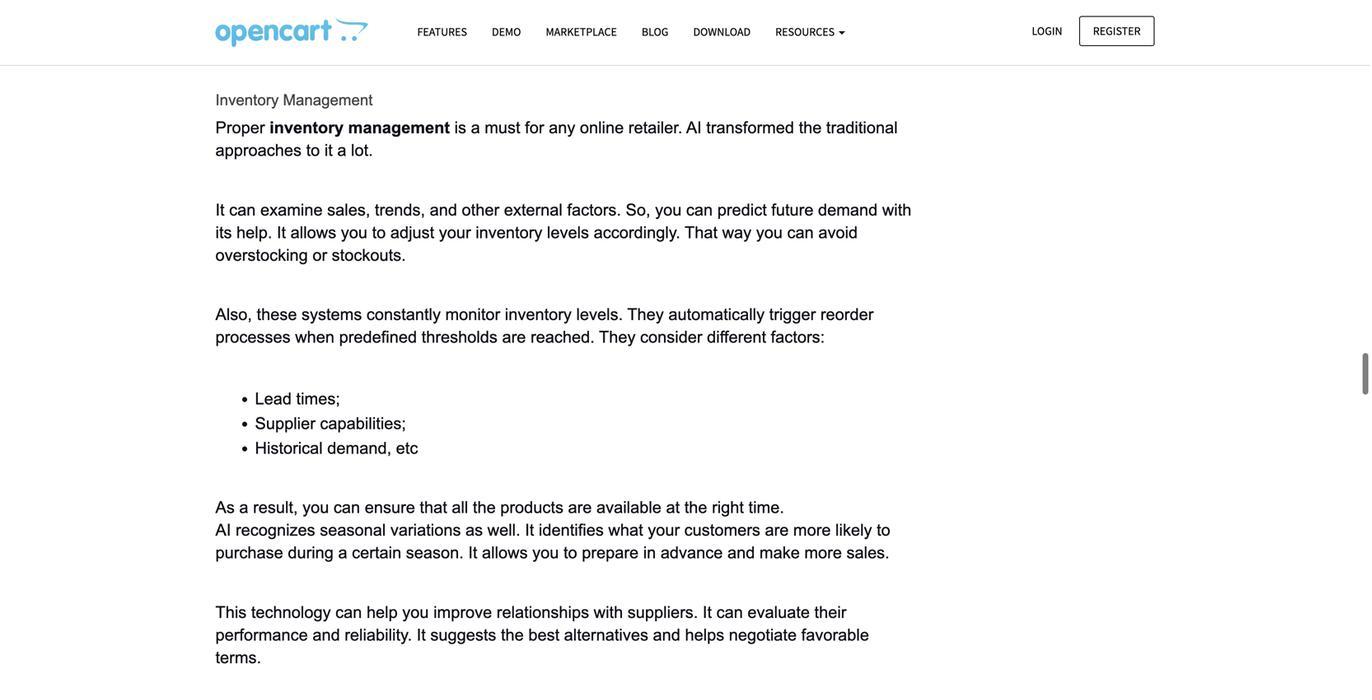 Task type: vqa. For each thing, say whether or not it's contained in the screenshot.
OpenCart - Open Source Shopping Cart Solution "image"
no



Task type: locate. For each thing, give the bounding box(es) containing it.
best
[[528, 627, 560, 645]]

popular
[[556, 24, 611, 42]]

you right help
[[402, 604, 429, 622]]

is
[[454, 119, 466, 137]]

demo
[[492, 24, 521, 39]]

platforms.
[[699, 24, 772, 42]]

adjust
[[390, 224, 434, 242]]

trends,
[[375, 201, 425, 219]]

also,
[[215, 306, 252, 324]]

predict
[[717, 201, 767, 219]]

with inside this technology can help you improve relationships with suppliers. it can evaluate their performance and reliability. it suggests the best alternatives and helps negotiate favorable terms.
[[594, 604, 623, 622]]

it
[[324, 141, 333, 160]]

1 horizontal spatial with
[[882, 201, 912, 219]]

it left suggests
[[417, 627, 426, 645]]

1 horizontal spatial this
[[776, 24, 807, 42]]

0 horizontal spatial your
[[439, 224, 471, 242]]

can down features link
[[400, 47, 426, 65]]

as
[[466, 522, 483, 540]]

the right all
[[473, 499, 496, 517]]

0 vertical spatial this
[[776, 24, 807, 42]]

for down download link
[[709, 47, 728, 65]]

they down levels.
[[599, 328, 636, 347]]

it can examine sales, trends, and other external factors. so, you can predict future demand with its help. it allows you to adjust your inventory levels accordingly. that way you can avoid overstocking or stockouts.
[[215, 201, 916, 264]]

the left traditional
[[799, 119, 822, 137]]

more down likely
[[804, 544, 842, 563]]

are up 'make'
[[765, 522, 789, 540]]

0 vertical spatial your
[[439, 224, 471, 242]]

this
[[776, 24, 807, 42], [215, 604, 247, 622]]

login link
[[1018, 16, 1077, 46]]

a
[[471, 119, 480, 137], [337, 141, 346, 160], [239, 499, 248, 517], [338, 544, 347, 563]]

reached.
[[531, 328, 595, 347]]

marketplace
[[546, 24, 617, 39]]

at
[[666, 499, 680, 517]]

or
[[313, 246, 327, 264]]

ai
[[686, 119, 702, 137], [215, 522, 231, 540]]

0 horizontal spatial are
[[502, 328, 526, 347]]

0 vertical spatial allows
[[291, 224, 336, 242]]

to inside it can examine sales, trends, and other external factors. so, you can predict future demand with its help. it allows you to adjust your inventory levels accordingly. that way you can avoid overstocking or stockouts.
[[372, 224, 386, 242]]

your down at
[[648, 522, 680, 540]]

ai right retailer.
[[686, 119, 702, 137]]

monitor
[[445, 306, 500, 324]]

1 vertical spatial ai
[[215, 522, 231, 540]]

and
[[430, 201, 457, 219], [728, 544, 755, 563], [313, 627, 340, 645], [653, 627, 680, 645]]

can up help.
[[229, 201, 256, 219]]

to left it
[[306, 141, 320, 160]]

0 horizontal spatial ai
[[215, 522, 231, 540]]

inventory down external
[[476, 224, 542, 242]]

and inside it can examine sales, trends, and other external factors. so, you can predict future demand with its help. it allows you to adjust your inventory levels accordingly. that way you can avoid overstocking or stockouts.
[[430, 201, 457, 219]]

for left any
[[525, 119, 544, 137]]

it up helps
[[703, 604, 712, 622]]

1 vertical spatial inventory
[[476, 224, 542, 242]]

different
[[707, 328, 766, 347]]

automatically
[[668, 306, 765, 324]]

lead
[[255, 390, 292, 408]]

these
[[413, 24, 453, 42], [257, 306, 297, 324]]

1 vertical spatial these
[[257, 306, 297, 324]]

1 horizontal spatial allows
[[482, 544, 528, 563]]

for inside is a must for any online retailer. ai transformed the traditional approaches to it a lot.
[[525, 119, 544, 137]]

constantly
[[367, 306, 441, 324]]

download link
[[681, 17, 763, 46]]

easily
[[279, 24, 321, 42]]

it down products
[[525, 522, 534, 540]]

0 horizontal spatial allows
[[291, 224, 336, 242]]

help.
[[237, 224, 272, 242]]

future
[[771, 201, 814, 219]]

a right as
[[239, 499, 248, 517]]

1 horizontal spatial for
[[709, 47, 728, 65]]

ai inside as a result, you can ensure that all the products are available at the right time. ai recognizes seasonal variations as well. it identifies what your customers are more likely to purchase during a certain season. it allows you to prepare in advance and make more sales.
[[215, 522, 231, 540]]

and left other
[[430, 201, 457, 219]]

1 horizontal spatial your
[[648, 522, 680, 540]]

evaluate
[[748, 604, 810, 622]]

predefined
[[339, 328, 417, 347]]

allows up or
[[291, 224, 336, 242]]

0 horizontal spatial for
[[525, 119, 544, 137]]

trigger
[[769, 306, 816, 324]]

you inside this technology can help you improve relationships with suppliers. it can evaluate their performance and reliability. it suggests the best alternatives and helps negotiate favorable terms.
[[402, 604, 429, 622]]

0 horizontal spatial with
[[594, 604, 623, 622]]

you down sales,
[[341, 224, 367, 242]]

factors.
[[567, 201, 621, 219]]

more down you
[[215, 47, 253, 65]]

1 horizontal spatial ai
[[686, 119, 702, 137]]

allows down well.
[[482, 544, 528, 563]]

their
[[814, 604, 847, 622]]

1 vertical spatial are
[[568, 499, 592, 517]]

can up helps
[[716, 604, 743, 622]]

interactions.
[[733, 47, 822, 65]]

ai down as
[[215, 522, 231, 540]]

a right is
[[471, 119, 480, 137]]

0 horizontal spatial these
[[257, 306, 297, 324]]

1 vertical spatial with
[[594, 604, 623, 622]]

you down future
[[756, 224, 783, 242]]

are inside also, these systems constantly monitor inventory levels. they automatically trigger reorder processes when predefined thresholds are reached. they consider different factors:
[[502, 328, 526, 347]]

for
[[709, 47, 728, 65], [525, 119, 544, 137]]

levels.
[[576, 306, 623, 324]]

way
[[722, 224, 752, 242]]

to down identifies
[[564, 544, 577, 563]]

this up performance
[[215, 604, 247, 622]]

sales.
[[847, 544, 890, 563]]

also, these systems constantly monitor inventory levels. they automatically trigger reorder processes when predefined thresholds are reached. they consider different factors:
[[215, 306, 878, 347]]

management
[[348, 119, 450, 137]]

are left "reached."
[[502, 328, 526, 347]]

allows inside as a result, you can ensure that all the products are available at the right time. ai recognizes seasonal variations as well. it identifies what your customers are more likely to purchase during a certain season. it allows you to prepare in advance and make more sales.
[[482, 544, 528, 563]]

allows
[[291, 224, 336, 242], [482, 544, 528, 563]]

0 horizontal spatial this
[[215, 604, 247, 622]]

in
[[643, 544, 656, 563]]

1 vertical spatial allows
[[482, 544, 528, 563]]

0 vertical spatial more
[[215, 47, 253, 65]]

1 vertical spatial your
[[648, 522, 680, 540]]

0 vertical spatial are
[[502, 328, 526, 347]]

2 vertical spatial inventory
[[505, 306, 572, 324]]

stockouts.
[[332, 246, 406, 264]]

can left help
[[335, 604, 362, 622]]

season.
[[406, 544, 464, 563]]

approaches
[[215, 141, 302, 160]]

processes
[[215, 328, 291, 347]]

0 vertical spatial inventory
[[269, 119, 344, 137]]

these up choose
[[413, 24, 453, 42]]

1 vertical spatial for
[[525, 119, 544, 137]]

to inside is a must for any online retailer. ai transformed the traditional approaches to it a lot.
[[306, 141, 320, 160]]

a right it
[[337, 141, 346, 160]]

relationships
[[497, 604, 589, 622]]

your down other
[[439, 224, 471, 242]]

the down the 'demo' link
[[488, 47, 511, 65]]

can up seasonal
[[334, 499, 360, 517]]

with up alternatives
[[594, 604, 623, 622]]

this up interactions.
[[776, 24, 807, 42]]

the inside is a must for any online retailer. ai transformed the traditional approaches to it a lot.
[[799, 119, 822, 137]]

1 horizontal spatial these
[[413, 24, 453, 42]]

can right you
[[248, 24, 274, 42]]

this technology can help you improve relationships with suppliers. it can evaluate their performance and reliability. it suggests the best alternatives and helps negotiate favorable terms.
[[215, 604, 874, 667]]

with right demand
[[882, 201, 912, 219]]

these inside you can easily incorporate these chatbots into popular messaging platforms. this makes them more accessible. people can choose the most comfortable channel for interactions.
[[413, 24, 453, 42]]

0 vertical spatial ai
[[686, 119, 702, 137]]

the left best at the left bottom of the page
[[501, 627, 524, 645]]

to up stockouts.
[[372, 224, 386, 242]]

are up identifies
[[568, 499, 592, 517]]

time.
[[749, 499, 784, 517]]

inventory inside also, these systems constantly monitor inventory levels. they automatically trigger reorder processes when predefined thresholds are reached. they consider different factors:
[[505, 306, 572, 324]]

can
[[248, 24, 274, 42], [400, 47, 426, 65], [229, 201, 256, 219], [686, 201, 713, 219], [787, 224, 814, 242], [334, 499, 360, 517], [335, 604, 362, 622], [716, 604, 743, 622]]

these up processes
[[257, 306, 297, 324]]

they up consider
[[627, 306, 664, 324]]

help
[[367, 604, 398, 622]]

and down customers
[[728, 544, 755, 563]]

as a result, you can ensure that all the products are available at the right time. ai recognizes seasonal variations as well. it identifies what your customers are more likely to purchase during a certain season. it allows you to prepare in advance and make more sales.
[[215, 499, 895, 563]]

terms.
[[215, 649, 261, 667]]

times;
[[296, 390, 340, 408]]

customers
[[684, 522, 760, 540]]

1 vertical spatial this
[[215, 604, 247, 622]]

integrating artificial intelligence in e-commerce operations image
[[215, 17, 368, 47]]

1 vertical spatial they
[[599, 328, 636, 347]]

0 vertical spatial these
[[413, 24, 453, 42]]

more inside you can easily incorporate these chatbots into popular messaging platforms. this makes them more accessible. people can choose the most comfortable channel for interactions.
[[215, 47, 253, 65]]

the inside you can easily incorporate these chatbots into popular messaging platforms. this makes them more accessible. people can choose the most comfortable channel for interactions.
[[488, 47, 511, 65]]

purchase
[[215, 544, 283, 563]]

0 vertical spatial for
[[709, 47, 728, 65]]

seasonal
[[320, 522, 386, 540]]

inventory up "reached."
[[505, 306, 572, 324]]

make
[[760, 544, 800, 563]]

these inside also, these systems constantly monitor inventory levels. they automatically trigger reorder processes when predefined thresholds are reached. they consider different factors:
[[257, 306, 297, 324]]

variations
[[390, 522, 461, 540]]

2 vertical spatial are
[[765, 522, 789, 540]]

blog link
[[629, 17, 681, 46]]

to up 'sales.'
[[877, 522, 890, 540]]

0 vertical spatial with
[[882, 201, 912, 219]]

you can easily incorporate these chatbots into popular messaging platforms. this makes them more accessible. people can choose the most comfortable channel for interactions.
[[215, 24, 906, 65]]

with inside it can examine sales, trends, and other external factors. so, you can predict future demand with its help. it allows you to adjust your inventory levels accordingly. that way you can avoid overstocking or stockouts.
[[882, 201, 912, 219]]

makes
[[812, 24, 860, 42]]

and down suppliers.
[[653, 627, 680, 645]]

more up 'make'
[[793, 522, 831, 540]]

a down seasonal
[[338, 544, 347, 563]]

that
[[685, 224, 718, 242]]

inventory down inventory management
[[269, 119, 344, 137]]

2 horizontal spatial are
[[765, 522, 789, 540]]

inventory
[[269, 119, 344, 137], [476, 224, 542, 242], [505, 306, 572, 324]]

it down as
[[468, 544, 477, 563]]

features
[[417, 24, 467, 39]]

demand
[[818, 201, 878, 219]]



Task type: describe. For each thing, give the bounding box(es) containing it.
systems
[[302, 306, 362, 324]]

its
[[215, 224, 232, 242]]

demo link
[[480, 17, 533, 46]]

advance
[[661, 544, 723, 563]]

and down technology
[[313, 627, 340, 645]]

is a must for any online retailer. ai transformed the traditional approaches to it a lot.
[[215, 119, 902, 160]]

products
[[500, 499, 564, 517]]

this inside you can easily incorporate these chatbots into popular messaging platforms. this makes them more accessible. people can choose the most comfortable channel for interactions.
[[776, 24, 807, 42]]

examine
[[260, 201, 323, 219]]

available
[[596, 499, 662, 517]]

identifies
[[539, 522, 604, 540]]

1 horizontal spatial are
[[568, 499, 592, 517]]

avoid
[[818, 224, 858, 242]]

management
[[283, 92, 373, 109]]

accordingly.
[[594, 224, 680, 242]]

allows inside it can examine sales, trends, and other external factors. so, you can predict future demand with its help. it allows you to adjust your inventory levels accordingly. that way you can avoid overstocking or stockouts.
[[291, 224, 336, 242]]

levels
[[547, 224, 589, 242]]

it down examine
[[277, 224, 286, 242]]

you
[[215, 24, 243, 42]]

0 vertical spatial they
[[627, 306, 664, 324]]

it up 'its'
[[215, 201, 225, 219]]

so,
[[626, 201, 651, 219]]

for inside you can easily incorporate these chatbots into popular messaging platforms. this makes them more accessible. people can choose the most comfortable channel for interactions.
[[709, 47, 728, 65]]

ensure
[[365, 499, 415, 517]]

must
[[485, 119, 520, 137]]

factors:
[[771, 328, 825, 347]]

proper
[[215, 119, 265, 137]]

etc
[[396, 440, 418, 458]]

you right the result,
[[302, 499, 329, 517]]

resources link
[[763, 17, 858, 46]]

suppliers.
[[628, 604, 698, 622]]

features link
[[405, 17, 480, 46]]

any
[[549, 119, 575, 137]]

alternatives
[[564, 627, 648, 645]]

helps
[[685, 627, 724, 645]]

during
[[288, 544, 334, 563]]

can up "that"
[[686, 201, 713, 219]]

transformed
[[706, 119, 794, 137]]

result,
[[253, 499, 298, 517]]

right
[[712, 499, 744, 517]]

proper inventory management
[[215, 119, 450, 137]]

download
[[693, 24, 751, 39]]

ai inside is a must for any online retailer. ai transformed the traditional approaches to it a lot.
[[686, 119, 702, 137]]

suggests
[[430, 627, 496, 645]]

demand,
[[327, 440, 391, 458]]

can inside as a result, you can ensure that all the products are available at the right time. ai recognizes seasonal variations as well. it identifies what your customers are more likely to purchase during a certain season. it allows you to prepare in advance and make more sales.
[[334, 499, 360, 517]]

into
[[524, 24, 551, 42]]

reliability.
[[345, 627, 412, 645]]

them
[[865, 24, 902, 42]]

this inside this technology can help you improve relationships with suppliers. it can evaluate their performance and reliability. it suggests the best alternatives and helps negotiate favorable terms.
[[215, 604, 247, 622]]

inventory
[[215, 92, 279, 109]]

sales,
[[327, 201, 370, 219]]

recognizes
[[236, 522, 315, 540]]

can down future
[[787, 224, 814, 242]]

online
[[580, 119, 624, 137]]

you right "so,"
[[655, 201, 682, 219]]

prepare
[[582, 544, 639, 563]]

what
[[608, 522, 643, 540]]

inventory inside it can examine sales, trends, and other external factors. so, you can predict future demand with its help. it allows you to adjust your inventory levels accordingly. that way you can avoid overstocking or stockouts.
[[476, 224, 542, 242]]

accessible.
[[258, 47, 339, 65]]

marketplace link
[[533, 17, 629, 46]]

that
[[420, 499, 447, 517]]

thresholds
[[422, 328, 498, 347]]

lead times; supplier capabilities; historical demand, etc
[[255, 390, 418, 458]]

when
[[295, 328, 335, 347]]

and inside as a result, you can ensure that all the products are available at the right time. ai recognizes seasonal variations as well. it identifies what your customers are more likely to purchase during a certain season. it allows you to prepare in advance and make more sales.
[[728, 544, 755, 563]]

1 vertical spatial more
[[793, 522, 831, 540]]

2 vertical spatial more
[[804, 544, 842, 563]]

register
[[1093, 23, 1141, 38]]

incorporate
[[326, 24, 408, 42]]

messaging
[[615, 24, 695, 42]]

resources
[[775, 24, 837, 39]]

favorable
[[801, 627, 869, 645]]

the inside this technology can help you improve relationships with suppliers. it can evaluate their performance and reliability. it suggests the best alternatives and helps negotiate favorable terms.
[[501, 627, 524, 645]]

improve
[[433, 604, 492, 622]]

your inside it can examine sales, trends, and other external factors. so, you can predict future demand with its help. it allows you to adjust your inventory levels accordingly. that way you can avoid overstocking or stockouts.
[[439, 224, 471, 242]]

the right at
[[684, 499, 707, 517]]

login
[[1032, 23, 1063, 38]]

inventory management
[[215, 92, 373, 109]]

well.
[[487, 522, 520, 540]]

external
[[504, 201, 563, 219]]

you down identifies
[[532, 544, 559, 563]]

blog
[[642, 24, 669, 39]]

traditional
[[826, 119, 898, 137]]

your inside as a result, you can ensure that all the products are available at the right time. ai recognizes seasonal variations as well. it identifies what your customers are more likely to purchase during a certain season. it allows you to prepare in advance and make more sales.
[[648, 522, 680, 540]]

people
[[344, 47, 395, 65]]

most
[[516, 47, 552, 65]]

chatbots
[[458, 24, 520, 42]]

capabilities;
[[320, 415, 406, 433]]

supplier
[[255, 415, 315, 433]]

choose
[[431, 47, 484, 65]]

certain
[[352, 544, 401, 563]]



